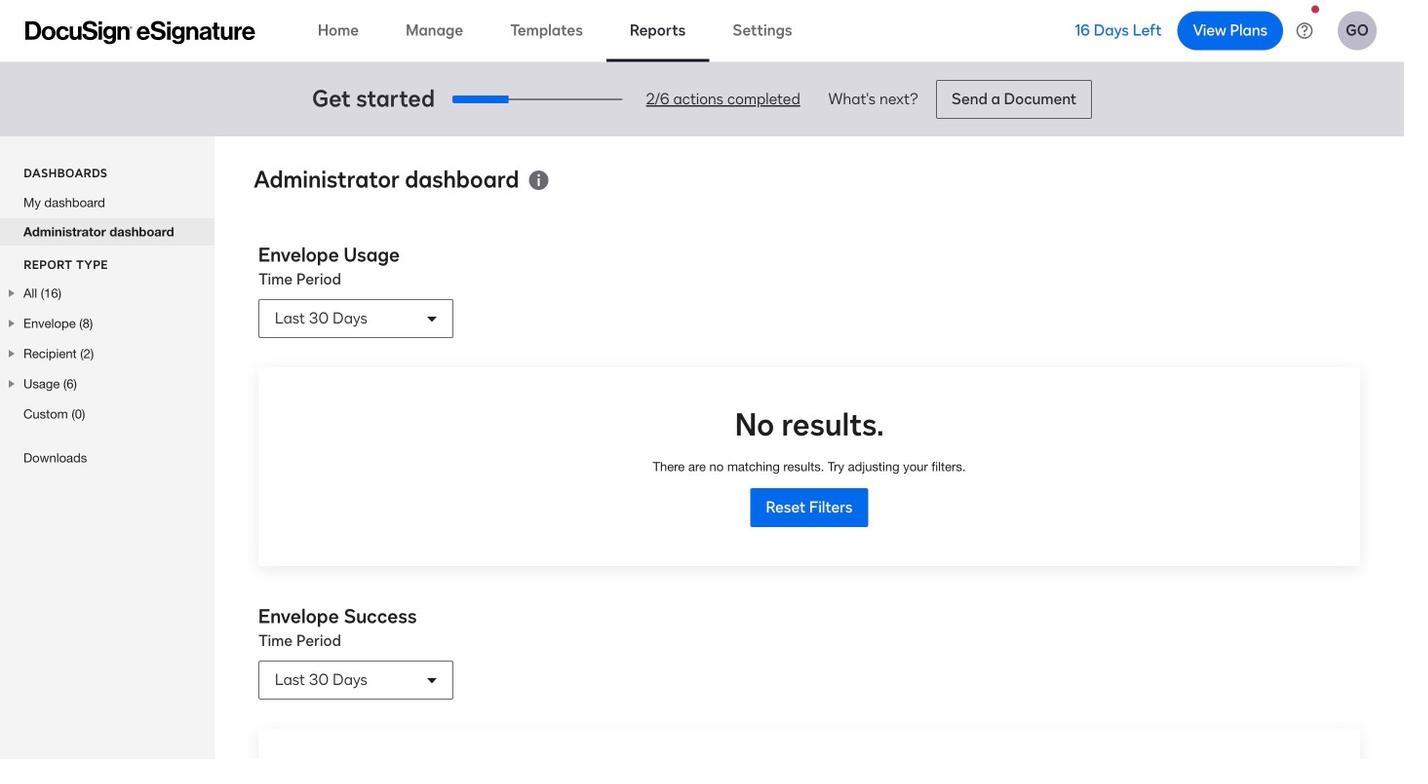 Task type: locate. For each thing, give the bounding box(es) containing it.
docusign esignature image
[[25, 21, 255, 44]]



Task type: vqa. For each thing, say whether or not it's contained in the screenshot.
DocuSign eSignature image
yes



